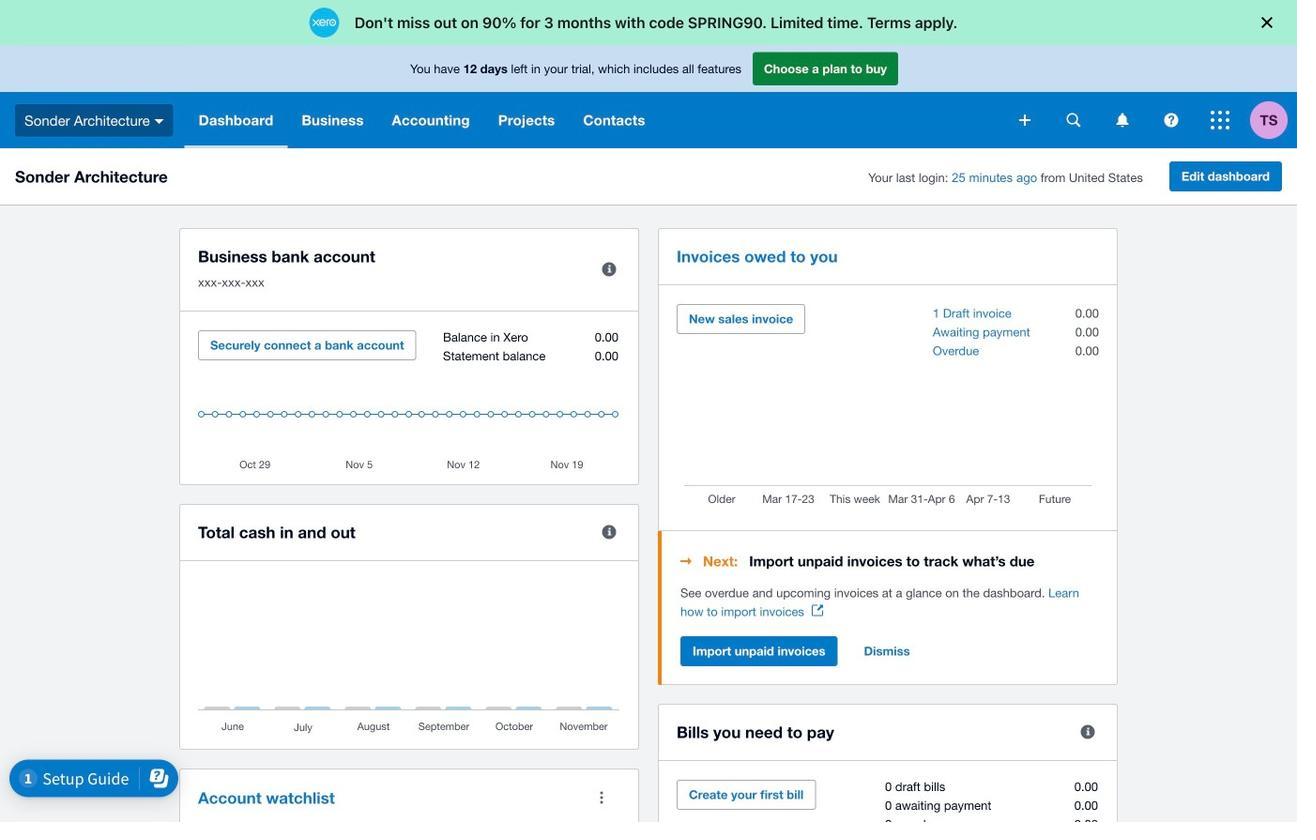 Task type: locate. For each thing, give the bounding box(es) containing it.
dialog
[[0, 0, 1297, 45]]

empty state bank feed widget with a tooltip explaining the feature. includes a 'securely connect a bank account' button and a data-less flat line graph marking four weekly dates, indicating future account balance tracking. image
[[198, 330, 620, 470]]

svg image
[[1211, 111, 1230, 130], [1067, 113, 1081, 127], [1164, 113, 1178, 127], [155, 119, 164, 124]]

panel body document
[[680, 584, 1099, 621], [680, 584, 1099, 621]]

accounts watchlist options image
[[583, 779, 620, 817]]

banner
[[0, 45, 1297, 148]]

heading
[[680, 550, 1099, 573]]

svg image
[[1116, 113, 1129, 127], [1019, 115, 1031, 126]]

1 horizontal spatial svg image
[[1116, 113, 1129, 127]]



Task type: vqa. For each thing, say whether or not it's contained in the screenshot.
middle svg icon
yes



Task type: describe. For each thing, give the bounding box(es) containing it.
empty state widget for the total cash in and out feature, displaying a column graph summarising bank transaction data as total money in versus total money out across all connected bank accounts, enabling a visual comparison of the two amounts. image
[[198, 580, 620, 735]]

empty state of the bills widget with a 'create your first bill' button and an unpopulated column graph. image
[[677, 780, 1099, 822]]

opens in a new tab image
[[812, 605, 823, 616]]

0 horizontal spatial svg image
[[1019, 115, 1031, 126]]



